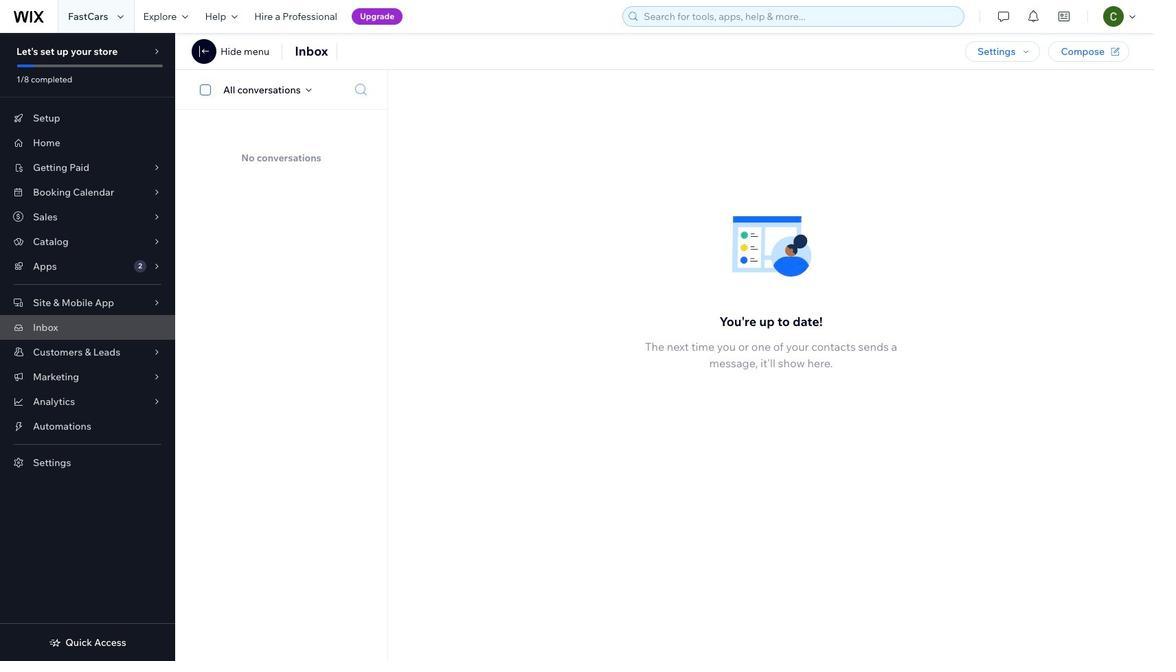 Task type: locate. For each thing, give the bounding box(es) containing it.
None checkbox
[[192, 81, 223, 98]]

Search for tools, apps, help & more... field
[[640, 7, 960, 26]]



Task type: vqa. For each thing, say whether or not it's contained in the screenshot.
Checkbox
yes



Task type: describe. For each thing, give the bounding box(es) containing it.
sidebar element
[[0, 33, 175, 662]]



